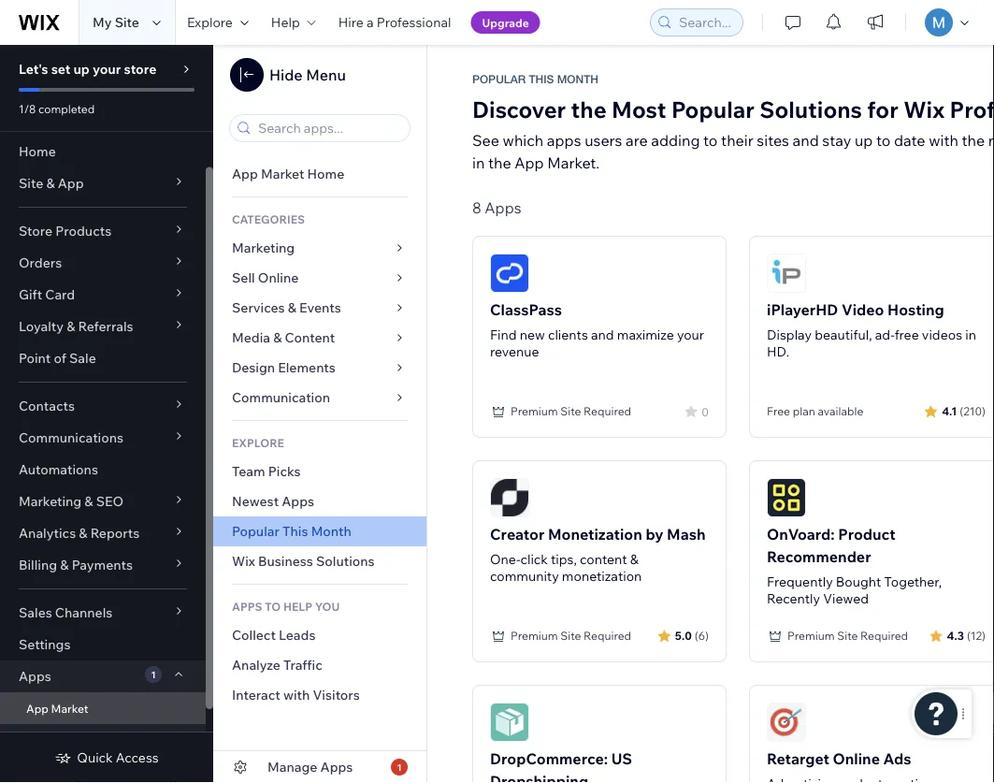 Task type: locate. For each thing, give the bounding box(es) containing it.
app down home link
[[58, 175, 84, 191]]

4.3
[[948, 628, 965, 642]]

premium for find
[[511, 404, 558, 418]]

your
[[93, 61, 121, 77], [677, 327, 705, 343]]

2 horizontal spatial app
[[232, 166, 258, 182]]

your left store
[[93, 61, 121, 77]]

& right loyalty
[[67, 318, 75, 335]]

analyze
[[232, 657, 281, 673]]

apps for newest apps
[[282, 493, 314, 510]]

discover
[[473, 95, 566, 124]]

& inside popup button
[[67, 318, 75, 335]]

hire
[[338, 14, 364, 30]]

media & content
[[232, 329, 335, 346]]

market up quick
[[51, 701, 88, 715]]

1 horizontal spatial the
[[962, 131, 986, 150]]

1 right manage apps
[[397, 761, 402, 773]]

premium site required for new
[[511, 404, 632, 418]]

this up wix business solutions
[[283, 523, 308, 539]]

premium site required down 'viewed'
[[788, 629, 909, 643]]

1 to from the left
[[704, 131, 718, 150]]

the inside see which apps users are adding to their sites and stay up to date with the m
[[962, 131, 986, 150]]

home
[[19, 143, 56, 160], [307, 166, 345, 182]]

1 vertical spatial home
[[307, 166, 345, 182]]

& right billing
[[60, 557, 69, 573]]

0 horizontal spatial marketing
[[19, 493, 82, 510]]

interact
[[232, 687, 281, 703]]

up right stay
[[855, 131, 873, 150]]

& right content
[[630, 551, 639, 568]]

1
[[151, 669, 156, 680], [397, 761, 402, 773]]

1 horizontal spatial your
[[677, 327, 705, 343]]

apps down settings
[[19, 668, 51, 685]]

0 horizontal spatial online
[[258, 269, 299, 286]]

available
[[818, 404, 864, 418]]

0 horizontal spatial wix
[[232, 553, 255, 569]]

sidebar element
[[0, 45, 213, 783]]

8 apps
[[473, 198, 522, 217]]

premium down recently
[[788, 629, 835, 643]]

products
[[55, 223, 112, 239]]

wix up the date
[[904, 95, 945, 124]]

up right set
[[73, 61, 90, 77]]

1 vertical spatial online
[[833, 750, 881, 768]]

gift card button
[[0, 279, 206, 311]]

manage apps
[[268, 759, 353, 775]]

& left events
[[288, 299, 297, 316]]

site down 'viewed'
[[838, 629, 858, 643]]

0 horizontal spatial popular this month
[[232, 523, 352, 539]]

creator monetization by mash logo image
[[490, 478, 530, 517]]

display
[[767, 327, 812, 343]]

newest apps link
[[213, 487, 427, 517]]

point of sale link
[[0, 342, 206, 374]]

0 horizontal spatial this
[[283, 523, 308, 539]]

to left the date
[[877, 131, 891, 150]]

mash
[[667, 525, 706, 544]]

team picks
[[232, 463, 301, 480]]

1/8
[[19, 102, 36, 116]]

1 vertical spatial popular this month
[[232, 523, 352, 539]]

marketing inside dropdown button
[[19, 493, 82, 510]]

point of sale
[[19, 350, 96, 366]]

click
[[521, 551, 548, 568]]

1 horizontal spatial market
[[261, 166, 304, 182]]

set
[[51, 61, 71, 77]]

1 horizontal spatial up
[[855, 131, 873, 150]]

1 vertical spatial marketing
[[19, 493, 82, 510]]

hosting
[[888, 300, 945, 319]]

2 horizontal spatial popular
[[672, 95, 755, 124]]

& inside creator monetization by mash one-click tips, content & community monetization
[[630, 551, 639, 568]]

one-
[[490, 551, 521, 568]]

1 down the settings link
[[151, 669, 156, 680]]

required down 'monetization'
[[584, 629, 632, 643]]

online left ads
[[833, 750, 881, 768]]

0 horizontal spatial up
[[73, 61, 90, 77]]

upgrade
[[482, 15, 529, 29]]

site inside "popup button"
[[19, 175, 43, 191]]

site up store
[[19, 175, 43, 191]]

& inside dropdown button
[[85, 493, 93, 510]]

site down clients
[[561, 404, 581, 418]]

store products button
[[0, 215, 206, 247]]

5.0 (6)
[[675, 628, 709, 642]]

app for app market home
[[232, 166, 258, 182]]

see which apps users are adding to their sites and stay up to date with the m
[[473, 131, 995, 172]]

1 horizontal spatial marketing
[[232, 240, 295, 256]]

apps right 8
[[485, 198, 522, 217]]

& left seo
[[85, 493, 93, 510]]

sell online link
[[213, 263, 427, 293]]

upgrade button
[[471, 11, 541, 34]]

solutions inside wix business solutions link
[[316, 553, 375, 569]]

1 horizontal spatial popular
[[473, 72, 526, 85]]

settings link
[[0, 629, 206, 661]]

app for app market
[[26, 701, 49, 715]]

1 horizontal spatial wix
[[904, 95, 945, 124]]

billing & payments button
[[0, 549, 206, 581]]

this up discover
[[529, 72, 554, 85]]

1 horizontal spatial online
[[833, 750, 881, 768]]

app down settings
[[26, 701, 49, 715]]

site
[[115, 14, 139, 30], [19, 175, 43, 191], [561, 404, 581, 418], [561, 629, 581, 643], [838, 629, 858, 643]]

1 vertical spatial the
[[962, 131, 986, 150]]

popular this month up discover
[[473, 72, 599, 85]]

solutions up stay
[[760, 95, 863, 124]]

by
[[646, 525, 664, 544]]

1/8 completed
[[19, 102, 95, 116]]

0 horizontal spatial app
[[26, 701, 49, 715]]

1 horizontal spatial this
[[529, 72, 554, 85]]

loyalty & referrals
[[19, 318, 133, 335]]

1 vertical spatial wix
[[232, 553, 255, 569]]

and left stay
[[793, 131, 819, 150]]

0 vertical spatial with
[[929, 131, 959, 150]]

0 horizontal spatial home
[[19, 143, 56, 160]]

0 horizontal spatial your
[[93, 61, 121, 77]]

1 vertical spatial popular
[[672, 95, 755, 124]]

5.0
[[675, 628, 692, 642]]

analyze traffic
[[232, 657, 323, 673]]

1 horizontal spatial app
[[58, 175, 84, 191]]

let's set up your store
[[19, 61, 157, 77]]

2 vertical spatial popular
[[232, 523, 280, 539]]

0 vertical spatial home
[[19, 143, 56, 160]]

0 horizontal spatial 1
[[151, 669, 156, 680]]

1 vertical spatial this
[[283, 523, 308, 539]]

popular up discover
[[473, 72, 526, 85]]

& right media
[[273, 329, 282, 346]]

0 horizontal spatial month
[[311, 523, 352, 539]]

premium site required down clients
[[511, 404, 632, 418]]

up inside see which apps users are adding to their sites and stay up to date with the m
[[855, 131, 873, 150]]

site for creator monetization by mash
[[561, 629, 581, 643]]

bought
[[836, 574, 882, 590]]

market inside app market home link
[[261, 166, 304, 182]]

with right the date
[[929, 131, 959, 150]]

tips,
[[551, 551, 577, 568]]

0 vertical spatial and
[[793, 131, 819, 150]]

4.1
[[942, 404, 958, 418]]

online for sell
[[258, 269, 299, 286]]

& for events
[[288, 299, 297, 316]]

home down 'search apps...' field
[[307, 166, 345, 182]]

app inside "popup button"
[[58, 175, 84, 191]]

0 vertical spatial solutions
[[760, 95, 863, 124]]

required
[[584, 404, 632, 418], [584, 629, 632, 643], [861, 629, 909, 643]]

store products
[[19, 223, 112, 239]]

0 vertical spatial your
[[93, 61, 121, 77]]

content
[[285, 329, 335, 346]]

premium down revenue
[[511, 404, 558, 418]]

1 vertical spatial with
[[283, 687, 310, 703]]

premium for product
[[788, 629, 835, 643]]

premium for monetization
[[511, 629, 558, 643]]

1 horizontal spatial solutions
[[760, 95, 863, 124]]

1 horizontal spatial and
[[793, 131, 819, 150]]

0
[[702, 405, 709, 419]]

0 vertical spatial popular
[[473, 72, 526, 85]]

media & content link
[[213, 323, 427, 353]]

0 horizontal spatial and
[[591, 327, 614, 343]]

1 vertical spatial and
[[591, 327, 614, 343]]

up
[[73, 61, 90, 77], [855, 131, 873, 150]]

0 vertical spatial market
[[261, 166, 304, 182]]

card
[[45, 286, 75, 303]]

0 vertical spatial 1
[[151, 669, 156, 680]]

0 horizontal spatial popular
[[232, 523, 280, 539]]

market for app market home
[[261, 166, 304, 182]]

site right 'my'
[[115, 14, 139, 30]]

apps down picks
[[282, 493, 314, 510]]

1 vertical spatial market
[[51, 701, 88, 715]]

collect leads
[[232, 627, 316, 643]]

0 horizontal spatial market
[[51, 701, 88, 715]]

popular down newest
[[232, 523, 280, 539]]

marketing for marketing & seo
[[19, 493, 82, 510]]

premium site required down 'monetization'
[[511, 629, 632, 643]]

with down traffic
[[283, 687, 310, 703]]

the up users
[[571, 95, 607, 124]]

app market link
[[0, 692, 206, 724]]

required for frequently
[[861, 629, 909, 643]]

site down 'monetization'
[[561, 629, 581, 643]]

and right clients
[[591, 327, 614, 343]]

0 horizontal spatial to
[[704, 131, 718, 150]]

month down newest apps link
[[311, 523, 352, 539]]

1 vertical spatial your
[[677, 327, 705, 343]]

app up categories
[[232, 166, 258, 182]]

premium site required for recommender
[[788, 629, 909, 643]]

apps for 8 apps
[[485, 198, 522, 217]]

0 vertical spatial online
[[258, 269, 299, 286]]

month
[[557, 72, 599, 85], [311, 523, 352, 539]]

design
[[232, 359, 275, 376]]

the
[[571, 95, 607, 124], [962, 131, 986, 150]]

site & app button
[[0, 168, 206, 199]]

online for retarget
[[833, 750, 881, 768]]

apps
[[485, 198, 522, 217], [282, 493, 314, 510], [19, 668, 51, 685], [321, 759, 353, 775]]

0 vertical spatial the
[[571, 95, 607, 124]]

1 vertical spatial solutions
[[316, 553, 375, 569]]

to left their
[[704, 131, 718, 150]]

viewed
[[824, 590, 869, 607]]

0 horizontal spatial solutions
[[316, 553, 375, 569]]

leads
[[279, 627, 316, 643]]

online up services & events
[[258, 269, 299, 286]]

quick
[[77, 750, 113, 766]]

market inside "app market" link
[[51, 701, 88, 715]]

1 horizontal spatial with
[[929, 131, 959, 150]]

classpass
[[490, 300, 562, 319]]

marketing down categories
[[232, 240, 295, 256]]

0 vertical spatial marketing
[[232, 240, 295, 256]]

required down 'viewed'
[[861, 629, 909, 643]]

this inside popular this month link
[[283, 523, 308, 539]]

marketing up analytics
[[19, 493, 82, 510]]

wix left 'business'
[[232, 553, 255, 569]]

& for seo
[[85, 493, 93, 510]]

1 vertical spatial 1
[[397, 761, 402, 773]]

media
[[232, 329, 270, 346]]

1 horizontal spatial to
[[877, 131, 891, 150]]

hide
[[269, 66, 303, 84]]

popular up their
[[672, 95, 755, 124]]

see
[[473, 131, 500, 150]]

required for mash
[[584, 629, 632, 643]]

& up store products
[[46, 175, 55, 191]]

& for referrals
[[67, 318, 75, 335]]

the left m
[[962, 131, 986, 150]]

& inside popup button
[[60, 557, 69, 573]]

wix business solutions link
[[213, 546, 427, 576]]

your inside classpass find new clients and maximize your revenue
[[677, 327, 705, 343]]

1 horizontal spatial month
[[557, 72, 599, 85]]

apps right manage
[[321, 759, 353, 775]]

home up site & app on the top left of page
[[19, 143, 56, 160]]

settings
[[19, 636, 71, 653]]

retarget online ads
[[767, 750, 912, 768]]

quick access
[[77, 750, 159, 766]]

0 vertical spatial up
[[73, 61, 90, 77]]

1 horizontal spatial 1
[[397, 761, 402, 773]]

help
[[271, 14, 300, 30]]

premium down "community"
[[511, 629, 558, 643]]

month up apps
[[557, 72, 599, 85]]

referrals
[[78, 318, 133, 335]]

free plan available
[[767, 404, 864, 418]]

solutions down popular this month link
[[316, 553, 375, 569]]

hide menu
[[269, 66, 346, 84]]

& for app
[[46, 175, 55, 191]]

of
[[54, 350, 66, 366]]

1 vertical spatial up
[[855, 131, 873, 150]]

4.3 (12)
[[948, 628, 986, 642]]

& left reports
[[79, 525, 88, 541]]

interact with visitors link
[[213, 680, 427, 710]]

market up categories
[[261, 166, 304, 182]]

1 inside sidebar "element"
[[151, 669, 156, 680]]

and inside classpass find new clients and maximize your revenue
[[591, 327, 614, 343]]

discover the most popular solutions for wix prof
[[473, 95, 995, 124]]

popular this month up 'business'
[[232, 523, 352, 539]]

0 horizontal spatial with
[[283, 687, 310, 703]]

1 vertical spatial month
[[311, 523, 352, 539]]

required down classpass find new clients and maximize your revenue
[[584, 404, 632, 418]]

1 horizontal spatial popular this month
[[473, 72, 599, 85]]

your right maximize
[[677, 327, 705, 343]]



Task type: vqa. For each thing, say whether or not it's contained in the screenshot.
Marketing Marketing
yes



Task type: describe. For each thing, give the bounding box(es) containing it.
iplayerhd video hosting logo image
[[767, 254, 807, 293]]

orders
[[19, 255, 62, 271]]

which
[[503, 131, 544, 150]]

onvoard: product recommender logo image
[[767, 478, 807, 517]]

store
[[124, 61, 157, 77]]

your inside sidebar "element"
[[93, 61, 121, 77]]

my site
[[93, 14, 139, 30]]

apps for manage apps
[[321, 759, 353, 775]]

1 horizontal spatial home
[[307, 166, 345, 182]]

interact with visitors
[[232, 687, 360, 703]]

billing
[[19, 557, 57, 573]]

(12)
[[968, 628, 986, 642]]

sales channels
[[19, 604, 113, 621]]

loyalty & referrals button
[[0, 311, 206, 342]]

revenue
[[490, 343, 540, 360]]

0 vertical spatial this
[[529, 72, 554, 85]]

app market home link
[[213, 159, 427, 189]]

& for payments
[[60, 557, 69, 573]]

elements
[[278, 359, 336, 376]]

recently
[[767, 590, 821, 607]]

0 vertical spatial month
[[557, 72, 599, 85]]

site for classpass
[[561, 404, 581, 418]]

sales
[[19, 604, 52, 621]]

automations link
[[0, 454, 206, 486]]

ads
[[884, 750, 912, 768]]

and inside see which apps users are adding to their sites and stay up to date with the m
[[793, 131, 819, 150]]

communication
[[232, 389, 333, 406]]

newest
[[232, 493, 279, 510]]

& for reports
[[79, 525, 88, 541]]

plan
[[793, 404, 816, 418]]

site for onvoard: product recommender
[[838, 629, 858, 643]]

sell online
[[232, 269, 299, 286]]

0 vertical spatial popular this month
[[473, 72, 599, 85]]

visitors
[[313, 687, 360, 703]]

new
[[520, 327, 545, 343]]

gift
[[19, 286, 42, 303]]

retarget
[[767, 750, 830, 768]]

communication link
[[213, 383, 427, 413]]

newest apps
[[232, 493, 314, 510]]

design elements link
[[213, 353, 427, 383]]

Search... field
[[674, 9, 737, 36]]

site & app
[[19, 175, 84, 191]]

services & events
[[232, 299, 341, 316]]

up inside sidebar "element"
[[73, 61, 90, 77]]

sites
[[757, 131, 790, 150]]

categories
[[232, 212, 305, 226]]

sell
[[232, 269, 255, 286]]

sales channels button
[[0, 597, 206, 629]]

8
[[473, 198, 482, 217]]

iplayerhd video hosting display beautiful, ad-free videos in hd.
[[767, 300, 977, 360]]

communications button
[[0, 422, 206, 454]]

store
[[19, 223, 52, 239]]

contacts button
[[0, 390, 206, 422]]

explore
[[187, 14, 233, 30]]

loyalty
[[19, 318, 64, 335]]

channels
[[55, 604, 113, 621]]

popular this month link
[[213, 517, 427, 546]]

traffic
[[284, 657, 323, 673]]

& for content
[[273, 329, 282, 346]]

home inside sidebar "element"
[[19, 143, 56, 160]]

together,
[[885, 574, 942, 590]]

contacts
[[19, 398, 75, 414]]

orders button
[[0, 247, 206, 279]]

users
[[585, 131, 623, 150]]

in
[[966, 327, 977, 343]]

payments
[[72, 557, 133, 573]]

dropcommerce: us dropshipping logo image
[[490, 703, 530, 742]]

us
[[612, 750, 633, 768]]

market for app market
[[51, 701, 88, 715]]

my
[[93, 14, 112, 30]]

home link
[[0, 136, 206, 168]]

analytics
[[19, 525, 76, 541]]

collect
[[232, 627, 276, 643]]

team picks link
[[213, 457, 427, 487]]

recommender
[[767, 547, 872, 566]]

completed
[[38, 102, 95, 116]]

marketing for marketing
[[232, 240, 295, 256]]

to
[[265, 599, 281, 613]]

help button
[[260, 0, 327, 45]]

onvoard:
[[767, 525, 835, 544]]

ad-
[[876, 327, 895, 343]]

with inside see which apps users are adding to their sites and stay up to date with the m
[[929, 131, 959, 150]]

classpass logo image
[[490, 254, 530, 293]]

apps
[[232, 599, 262, 613]]

design elements
[[232, 359, 336, 376]]

0 vertical spatial wix
[[904, 95, 945, 124]]

services & events link
[[213, 293, 427, 323]]

with inside interact with visitors link
[[283, 687, 310, 703]]

apps inside sidebar "element"
[[19, 668, 51, 685]]

a
[[367, 14, 374, 30]]

hide menu button
[[230, 58, 346, 92]]

hire a professional link
[[327, 0, 463, 45]]

seo
[[96, 493, 124, 510]]

popular this month inside popular this month link
[[232, 523, 352, 539]]

retarget online ads logo image
[[767, 703, 807, 742]]

date
[[894, 131, 926, 150]]

their
[[722, 131, 754, 150]]

billing & payments
[[19, 557, 133, 573]]

Search apps... field
[[253, 115, 404, 141]]

hd.
[[767, 343, 790, 360]]

2 to from the left
[[877, 131, 891, 150]]

quick access button
[[55, 750, 159, 766]]

clients
[[548, 327, 588, 343]]

content
[[580, 551, 627, 568]]

menu
[[306, 66, 346, 84]]

marketing & seo
[[19, 493, 124, 510]]

0 horizontal spatial the
[[571, 95, 607, 124]]

prof
[[950, 95, 995, 124]]

dropcommerce: us dropshipping
[[490, 750, 633, 783]]

required for clients
[[584, 404, 632, 418]]

premium site required for by
[[511, 629, 632, 643]]

apps
[[547, 131, 582, 150]]



